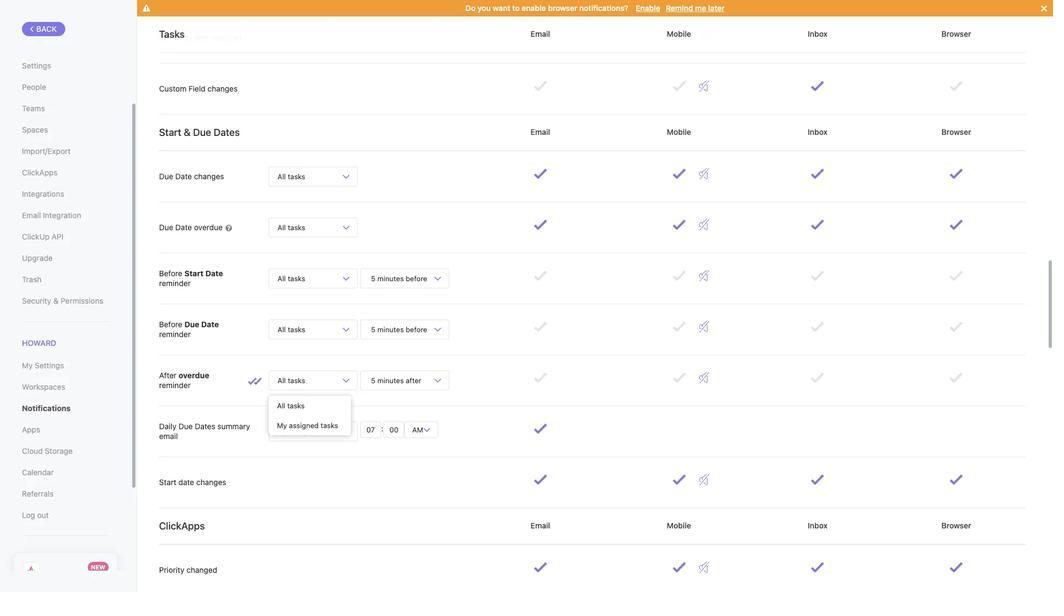 Task type: describe. For each thing, give the bounding box(es) containing it.
3 5 from the top
[[371, 376, 375, 385]]

3 minutes from the top
[[377, 376, 404, 385]]

0 vertical spatial settings
[[22, 61, 51, 70]]

mobile for start & due dates
[[665, 127, 693, 136]]

cloud storage
[[22, 447, 73, 456]]

workspaces link
[[22, 378, 109, 397]]

api
[[52, 232, 63, 241]]

field
[[189, 84, 205, 93]]

integration
[[43, 211, 81, 220]]

checklist item resolved
[[159, 33, 241, 42]]

enable
[[636, 3, 660, 13]]

5 off image from the top
[[699, 372, 709, 383]]

email for start & due dates
[[529, 127, 552, 136]]

out
[[37, 511, 49, 520]]

email for clickapps
[[529, 521, 552, 530]]

item
[[194, 33, 209, 42]]

start date changes
[[159, 478, 226, 487]]

trash link
[[22, 270, 109, 289]]

1 horizontal spatial clickapps
[[159, 520, 205, 532]]

workspaces
[[22, 382, 65, 392]]

off image for checklist item resolved
[[699, 81, 709, 92]]

calendar link
[[22, 464, 109, 482]]

checklist
[[159, 33, 192, 42]]

before due date reminder
[[159, 320, 219, 339]]

clickup api
[[22, 232, 63, 241]]

settings inside the my settings link
[[35, 361, 64, 370]]

after
[[159, 371, 177, 380]]

5 minutes after
[[369, 376, 423, 385]]

integrations
[[22, 189, 64, 199]]

before for before due date reminder
[[159, 320, 182, 329]]

minutes for due date
[[377, 325, 404, 334]]

start & due dates
[[159, 126, 240, 138]]

0 horizontal spatial clickapps
[[22, 168, 58, 177]]

enable
[[522, 3, 546, 13]]

my settings
[[22, 361, 64, 370]]

due inside 'before due date reminder'
[[184, 320, 199, 329]]

email
[[159, 432, 178, 441]]

inbox for tasks
[[806, 29, 830, 38]]

resolved
[[211, 33, 241, 42]]

browser for clickapps
[[939, 521, 973, 530]]

want
[[493, 3, 510, 13]]

upgrade
[[22, 253, 53, 263]]

due date overdue
[[159, 223, 225, 232]]

changes for start date changes
[[196, 478, 226, 487]]

browser
[[548, 3, 577, 13]]

cloud
[[22, 447, 43, 456]]

spaces link
[[22, 121, 109, 139]]

you
[[478, 3, 491, 13]]

before for before start date reminder
[[159, 269, 182, 278]]

clickup api link
[[22, 228, 109, 246]]

import/export
[[22, 146, 71, 156]]

dates inside daily due dates summary email
[[195, 422, 215, 431]]

do
[[465, 3, 476, 13]]

to
[[512, 3, 520, 13]]

my settings link
[[22, 357, 109, 375]]

me
[[695, 3, 706, 13]]

3 off image from the top
[[699, 219, 709, 230]]

browser for start & due dates
[[939, 127, 973, 136]]

before for start date
[[406, 274, 427, 283]]

referrals
[[22, 489, 54, 499]]

& for security
[[53, 296, 59, 306]]

back
[[36, 24, 57, 33]]

5 for start date
[[371, 274, 375, 283]]

storage
[[45, 447, 73, 456]]

5 minutes before for due date
[[369, 325, 429, 334]]

permissions
[[61, 296, 103, 306]]

log
[[22, 511, 35, 520]]

browser for tasks
[[939, 29, 973, 38]]

4 off image from the top
[[699, 321, 709, 332]]

security & permissions
[[22, 296, 103, 306]]

settings link
[[22, 56, 109, 75]]

clickapps link
[[22, 163, 109, 182]]

spaces
[[22, 125, 48, 134]]

teams
[[22, 104, 45, 113]]

start inside before start date reminder
[[184, 269, 204, 278]]

changes for due date changes
[[194, 172, 224, 181]]



Task type: vqa. For each thing, say whether or not it's contained in the screenshot.
rightmost &
yes



Task type: locate. For each thing, give the bounding box(es) containing it.
2 browser from the top
[[939, 127, 973, 136]]

2 vertical spatial off image
[[699, 562, 709, 573]]

0 vertical spatial 5
[[371, 274, 375, 283]]

1 vertical spatial overdue
[[179, 371, 209, 380]]

due date changes
[[159, 172, 224, 181]]

upgrade link
[[22, 249, 109, 268]]

log out link
[[22, 506, 109, 525]]

0 vertical spatial clickapps
[[22, 168, 58, 177]]

settings
[[22, 61, 51, 70], [35, 361, 64, 370]]

remind
[[666, 3, 693, 13]]

trash
[[22, 275, 42, 284]]

mobile for clickapps
[[665, 521, 693, 530]]

my
[[22, 361, 33, 370], [277, 421, 287, 430], [278, 427, 288, 436]]

back link
[[22, 22, 65, 36]]

1 vertical spatial 5
[[371, 325, 375, 334]]

2 vertical spatial mobile
[[665, 521, 693, 530]]

5 minutes before
[[369, 274, 429, 283], [369, 325, 429, 334]]

notifications link
[[22, 399, 109, 418]]

reminder
[[159, 279, 191, 288], [159, 330, 191, 339], [159, 381, 191, 390]]

daily due dates summary email
[[159, 422, 250, 441]]

2 5 minutes before from the top
[[369, 325, 429, 334]]

tasks
[[159, 28, 185, 40]]

changes down start & due dates
[[194, 172, 224, 181]]

0 vertical spatial start
[[159, 126, 181, 138]]

reminder inside after overdue reminder
[[159, 381, 191, 390]]

clickup
[[22, 232, 50, 241]]

off image
[[699, 30, 709, 41], [699, 168, 709, 179], [699, 219, 709, 230], [699, 321, 709, 332], [699, 372, 709, 383], [699, 474, 709, 485]]

priority
[[159, 565, 184, 575]]

1 vertical spatial browser
[[939, 127, 973, 136]]

clickapps up integrations
[[22, 168, 58, 177]]

1 5 from the top
[[371, 274, 375, 283]]

3 browser from the top
[[939, 521, 973, 530]]

dates left summary
[[195, 422, 215, 431]]

changes
[[208, 84, 238, 93], [194, 172, 224, 181], [196, 478, 226, 487]]

reminder down after
[[159, 381, 191, 390]]

cloud storage link
[[22, 442, 109, 461]]

6 off image from the top
[[699, 474, 709, 485]]

clickapps down date
[[159, 520, 205, 532]]

reminder up 'before due date reminder'
[[159, 279, 191, 288]]

0 vertical spatial changes
[[208, 84, 238, 93]]

start down due date overdue
[[184, 269, 204, 278]]

people
[[22, 82, 46, 92]]

settings up the workspaces at the left bottom of the page
[[35, 361, 64, 370]]

1 5 minutes before from the top
[[369, 274, 429, 283]]

0 horizontal spatial &
[[53, 296, 59, 306]]

all tasks
[[278, 172, 305, 181], [278, 223, 305, 232], [278, 274, 305, 283], [278, 325, 305, 334], [278, 376, 305, 385], [277, 401, 305, 410]]

dates
[[214, 126, 240, 138], [195, 422, 215, 431]]

1 inbox from the top
[[806, 29, 830, 38]]

tasks
[[288, 172, 305, 181], [288, 223, 305, 232], [288, 274, 305, 283], [288, 325, 305, 334], [288, 376, 305, 385], [287, 401, 305, 410], [321, 421, 338, 430], [321, 427, 339, 436]]

reminder inside before start date reminder
[[159, 279, 191, 288]]

date down before start date reminder
[[201, 320, 219, 329]]

new
[[91, 564, 105, 571]]

later
[[708, 3, 725, 13]]

email for tasks
[[529, 29, 552, 38]]

2 vertical spatial inbox
[[806, 521, 830, 530]]

people link
[[22, 78, 109, 97]]

summary
[[217, 422, 250, 431]]

after
[[406, 376, 421, 385]]

0 vertical spatial before
[[159, 269, 182, 278]]

am
[[410, 425, 425, 434]]

before down before start date reminder
[[159, 320, 182, 329]]

before inside before start date reminder
[[159, 269, 182, 278]]

2 reminder from the top
[[159, 330, 191, 339]]

5
[[371, 274, 375, 283], [371, 325, 375, 334], [371, 376, 375, 385]]

1 vertical spatial changes
[[194, 172, 224, 181]]

1 vertical spatial inbox
[[806, 127, 830, 136]]

3 inbox from the top
[[806, 521, 830, 530]]

assigned
[[289, 421, 319, 430], [290, 427, 319, 436]]

apps link
[[22, 421, 109, 439]]

date
[[175, 172, 192, 181], [175, 223, 192, 232], [205, 269, 223, 278], [201, 320, 219, 329]]

0 vertical spatial minutes
[[377, 274, 404, 283]]

apps
[[22, 425, 40, 434]]

0 vertical spatial overdue
[[194, 223, 223, 232]]

0 vertical spatial &
[[184, 126, 191, 138]]

None text field
[[360, 422, 381, 438], [383, 422, 404, 438], [360, 422, 381, 438], [383, 422, 404, 438]]

1 vertical spatial clickapps
[[159, 520, 205, 532]]

priority changed
[[159, 565, 217, 575]]

1 vertical spatial minutes
[[377, 325, 404, 334]]

1 off image from the top
[[699, 81, 709, 92]]

minutes for start date
[[377, 274, 404, 283]]

& inside "link"
[[53, 296, 59, 306]]

howard
[[22, 338, 56, 348]]

reminder for start date
[[159, 279, 191, 288]]

before inside 'before due date reminder'
[[159, 320, 182, 329]]

0 vertical spatial dates
[[214, 126, 240, 138]]

before
[[159, 269, 182, 278], [159, 320, 182, 329]]

notifications
[[22, 404, 71, 413]]

inbox for start & due dates
[[806, 127, 830, 136]]

1 horizontal spatial &
[[184, 126, 191, 138]]

0 vertical spatial mobile
[[665, 29, 693, 38]]

1 vertical spatial 5 minutes before
[[369, 325, 429, 334]]

custom
[[159, 84, 186, 93]]

date
[[178, 478, 194, 487]]

1 minutes from the top
[[377, 274, 404, 283]]

import/export link
[[22, 142, 109, 161]]

changes for custom field changes
[[208, 84, 238, 93]]

0 vertical spatial before
[[406, 274, 427, 283]]

notifications?
[[579, 3, 628, 13]]

&
[[184, 126, 191, 138], [53, 296, 59, 306]]

start down custom
[[159, 126, 181, 138]]

calendar
[[22, 468, 54, 477]]

1 browser from the top
[[939, 29, 973, 38]]

& right security
[[53, 296, 59, 306]]

before start date reminder
[[159, 269, 223, 288]]

1 vertical spatial off image
[[699, 270, 709, 281]]

date inside before start date reminder
[[205, 269, 223, 278]]

0 vertical spatial 5 minutes before
[[369, 274, 429, 283]]

2 vertical spatial 5
[[371, 376, 375, 385]]

reminder for due date
[[159, 330, 191, 339]]

2 minutes from the top
[[377, 325, 404, 334]]

email integration link
[[22, 206, 109, 225]]

1 vertical spatial mobile
[[665, 127, 693, 136]]

changes right field
[[208, 84, 238, 93]]

2 mobile from the top
[[665, 127, 693, 136]]

before for due date
[[406, 325, 427, 334]]

off image for clickapps
[[699, 562, 709, 573]]

1 vertical spatial start
[[184, 269, 204, 278]]

security & permissions link
[[22, 292, 109, 310]]

referrals link
[[22, 485, 109, 504]]

changes right date
[[196, 478, 226, 487]]

2 5 from the top
[[371, 325, 375, 334]]

2 vertical spatial changes
[[196, 478, 226, 487]]

1 vertical spatial settings
[[35, 361, 64, 370]]

2 vertical spatial reminder
[[159, 381, 191, 390]]

log out
[[22, 511, 49, 520]]

2 off image from the top
[[699, 270, 709, 281]]

1 vertical spatial before
[[159, 320, 182, 329]]

minutes
[[377, 274, 404, 283], [377, 325, 404, 334], [377, 376, 404, 385]]

:
[[381, 424, 383, 434]]

inbox for clickapps
[[806, 521, 830, 530]]

mobile
[[665, 29, 693, 38], [665, 127, 693, 136], [665, 521, 693, 530]]

custom field changes
[[159, 84, 238, 93]]

dates down custom field changes
[[214, 126, 240, 138]]

1 vertical spatial before
[[406, 325, 427, 334]]

due inside daily due dates summary email
[[179, 422, 193, 431]]

2 before from the top
[[406, 325, 427, 334]]

1 off image from the top
[[699, 30, 709, 41]]

1 vertical spatial &
[[53, 296, 59, 306]]

3 mobile from the top
[[665, 521, 693, 530]]

before
[[406, 274, 427, 283], [406, 325, 427, 334]]

all
[[278, 172, 286, 181], [278, 223, 286, 232], [278, 274, 286, 283], [278, 325, 286, 334], [278, 376, 286, 385], [277, 401, 285, 410]]

start for date
[[159, 478, 176, 487]]

date inside 'before due date reminder'
[[201, 320, 219, 329]]

2 vertical spatial start
[[159, 478, 176, 487]]

start
[[159, 126, 181, 138], [184, 269, 204, 278], [159, 478, 176, 487]]

0 vertical spatial off image
[[699, 81, 709, 92]]

before down due date overdue
[[159, 269, 182, 278]]

settings up people
[[22, 61, 51, 70]]

1 before from the top
[[406, 274, 427, 283]]

off image
[[699, 81, 709, 92], [699, 270, 709, 281], [699, 562, 709, 573]]

start for &
[[159, 126, 181, 138]]

& for start
[[184, 126, 191, 138]]

overdue right after
[[179, 371, 209, 380]]

date down start & due dates
[[175, 172, 192, 181]]

1 vertical spatial reminder
[[159, 330, 191, 339]]

0 vertical spatial browser
[[939, 29, 973, 38]]

5 for due date
[[371, 325, 375, 334]]

start left date
[[159, 478, 176, 487]]

security
[[22, 296, 51, 306]]

2 before from the top
[[159, 320, 182, 329]]

date up before start date reminder
[[175, 223, 192, 232]]

date down due date overdue
[[205, 269, 223, 278]]

overdue inside after overdue reminder
[[179, 371, 209, 380]]

2 vertical spatial browser
[[939, 521, 973, 530]]

after overdue reminder
[[159, 371, 209, 390]]

3 off image from the top
[[699, 562, 709, 573]]

3 reminder from the top
[[159, 381, 191, 390]]

mobile for tasks
[[665, 29, 693, 38]]

daily
[[159, 422, 176, 431]]

2 vertical spatial minutes
[[377, 376, 404, 385]]

1 before from the top
[[159, 269, 182, 278]]

& up due date changes
[[184, 126, 191, 138]]

1 mobile from the top
[[665, 29, 693, 38]]

integrations link
[[22, 185, 109, 203]]

0 vertical spatial reminder
[[159, 279, 191, 288]]

email integration
[[22, 211, 81, 220]]

2 off image from the top
[[699, 168, 709, 179]]

5 minutes before for start date
[[369, 274, 429, 283]]

email
[[529, 29, 552, 38], [529, 127, 552, 136], [22, 211, 41, 220], [529, 521, 552, 530]]

overdue down due date changes
[[194, 223, 223, 232]]

2 inbox from the top
[[806, 127, 830, 136]]

1 vertical spatial dates
[[195, 422, 215, 431]]

clickapps
[[22, 168, 58, 177], [159, 520, 205, 532]]

teams link
[[22, 99, 109, 118]]

reminder inside 'before due date reminder'
[[159, 330, 191, 339]]

inbox
[[806, 29, 830, 38], [806, 127, 830, 136], [806, 521, 830, 530]]

reminder up after
[[159, 330, 191, 339]]

0 vertical spatial inbox
[[806, 29, 830, 38]]

changed
[[186, 565, 217, 575]]

do you want to enable browser notifications? enable remind me later
[[465, 3, 725, 13]]

1 reminder from the top
[[159, 279, 191, 288]]



